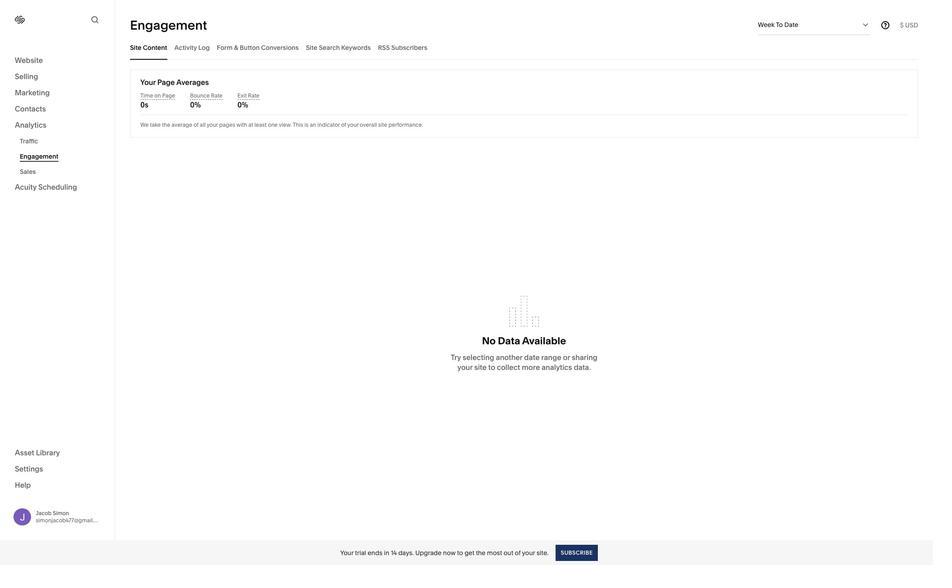 Task type: describe. For each thing, give the bounding box(es) containing it.
keywords
[[341, 43, 371, 52]]

your trial ends in 14 days. upgrade now to get the most out of your site.
[[340, 549, 549, 557]]

traffic link
[[20, 134, 105, 149]]

contacts link
[[15, 104, 100, 115]]

site search keywords button
[[306, 35, 371, 60]]

0 vertical spatial page
[[157, 78, 175, 87]]

form & button conversions button
[[217, 35, 299, 60]]

to inside try selecting another date range or sharing your site to collect more analytics data.
[[488, 363, 495, 372]]

in
[[384, 549, 389, 557]]

least
[[255, 122, 267, 128]]

selecting
[[463, 353, 494, 362]]

usd
[[905, 21, 918, 29]]

your for your trial ends in 14 days. upgrade now to get the most out of your site.
[[340, 549, 354, 557]]

1 horizontal spatial of
[[341, 122, 346, 128]]

subscribe
[[561, 550, 593, 556]]

rate for exit rate 0%
[[248, 92, 260, 99]]

engagement link
[[20, 149, 105, 164]]

search
[[319, 43, 340, 52]]

settings link
[[15, 464, 100, 475]]

activity
[[174, 43, 197, 52]]

overall
[[360, 122, 377, 128]]

bounce rate 0%
[[190, 92, 223, 109]]

rss subscribers
[[378, 43, 427, 52]]

simonjacob477@gmail.com
[[36, 517, 105, 524]]

get
[[465, 549, 475, 557]]

your inside try selecting another date range or sharing your site to collect more analytics data.
[[458, 363, 473, 372]]

on
[[154, 92, 161, 99]]

your page averages
[[140, 78, 209, 87]]

to
[[776, 21, 783, 29]]

out
[[504, 549, 513, 557]]

data
[[498, 335, 520, 347]]

one
[[268, 122, 278, 128]]

marketing link
[[15, 88, 100, 99]]

activity log button
[[174, 35, 210, 60]]

form & button conversions
[[217, 43, 299, 52]]

jacob
[[36, 510, 52, 517]]

is
[[305, 122, 309, 128]]

website link
[[15, 55, 100, 66]]

0 vertical spatial site
[[378, 122, 387, 128]]

2 horizontal spatial of
[[515, 549, 521, 557]]

activity log
[[174, 43, 210, 52]]

your for your page averages
[[140, 78, 156, 87]]

try selecting another date range or sharing your site to collect more analytics data.
[[451, 353, 598, 372]]

try
[[451, 353, 461, 362]]

sharing
[[572, 353, 598, 362]]

data.
[[574, 363, 591, 372]]

0 horizontal spatial to
[[457, 549, 463, 557]]

asset library link
[[15, 448, 100, 459]]

this
[[293, 122, 303, 128]]

date
[[785, 21, 799, 29]]

site.
[[537, 549, 549, 557]]

range
[[541, 353, 562, 362]]

upgrade
[[415, 549, 442, 557]]

ends
[[368, 549, 383, 557]]

averages
[[176, 78, 209, 87]]

site content button
[[130, 35, 167, 60]]

time on page 0s
[[140, 92, 175, 109]]

week
[[758, 21, 775, 29]]

date
[[524, 353, 540, 362]]

site search keywords
[[306, 43, 371, 52]]

asset library
[[15, 448, 60, 457]]

$
[[900, 21, 904, 29]]

rss subscribers button
[[378, 35, 427, 60]]

acuity
[[15, 183, 37, 192]]

acuity scheduling
[[15, 183, 77, 192]]

view.
[[279, 122, 292, 128]]

$ usd
[[900, 21, 918, 29]]

trial
[[355, 549, 366, 557]]



Task type: locate. For each thing, give the bounding box(es) containing it.
your up time
[[140, 78, 156, 87]]

sales
[[20, 168, 36, 176]]

exit rate 0%
[[237, 92, 260, 109]]

tab list containing site content
[[130, 35, 918, 60]]

rate inside exit rate 0%
[[248, 92, 260, 99]]

your left trial
[[340, 549, 354, 557]]

sales link
[[20, 164, 105, 180]]

all
[[200, 122, 206, 128]]

asset
[[15, 448, 34, 457]]

site down the selecting in the bottom of the page
[[474, 363, 487, 372]]

0% for exit rate 0%
[[237, 100, 248, 109]]

1 vertical spatial engagement
[[20, 153, 58, 161]]

conversions
[[261, 43, 299, 52]]

1 horizontal spatial your
[[340, 549, 354, 557]]

site left content
[[130, 43, 142, 52]]

time
[[140, 92, 153, 99]]

&
[[234, 43, 238, 52]]

rate right the 'bounce'
[[211, 92, 223, 99]]

marketing
[[15, 88, 50, 97]]

available
[[522, 335, 566, 347]]

with
[[236, 122, 247, 128]]

take
[[150, 122, 161, 128]]

selling link
[[15, 72, 100, 82]]

1 horizontal spatial the
[[476, 549, 486, 557]]

rate right exit
[[248, 92, 260, 99]]

tab list
[[130, 35, 918, 60]]

no data available
[[482, 335, 566, 347]]

analytics
[[15, 121, 46, 130]]

of left 'all'
[[194, 122, 199, 128]]

1 rate from the left
[[211, 92, 223, 99]]

website
[[15, 56, 43, 65]]

scheduling
[[38, 183, 77, 192]]

engagement down traffic
[[20, 153, 58, 161]]

site for site content
[[130, 43, 142, 52]]

at
[[248, 122, 253, 128]]

1 horizontal spatial site
[[306, 43, 317, 52]]

week to date button
[[758, 15, 871, 35]]

another
[[496, 353, 523, 362]]

site for site search keywords
[[306, 43, 317, 52]]

0% for bounce rate 0%
[[190, 100, 201, 109]]

1 vertical spatial page
[[162, 92, 175, 99]]

0% down exit
[[237, 100, 248, 109]]

0%
[[190, 100, 201, 109], [237, 100, 248, 109]]

page right "on"
[[162, 92, 175, 99]]

0 horizontal spatial site
[[130, 43, 142, 52]]

1 0% from the left
[[190, 100, 201, 109]]

site right overall
[[378, 122, 387, 128]]

subscribe button
[[556, 545, 598, 561]]

now
[[443, 549, 456, 557]]

exit
[[237, 92, 247, 99]]

more
[[522, 363, 540, 372]]

days.
[[398, 549, 414, 557]]

1 vertical spatial the
[[476, 549, 486, 557]]

site left search
[[306, 43, 317, 52]]

average
[[172, 122, 192, 128]]

2 rate from the left
[[248, 92, 260, 99]]

of right indicator
[[341, 122, 346, 128]]

the right 'get'
[[476, 549, 486, 557]]

week to date
[[758, 21, 799, 29]]

0% down the 'bounce'
[[190, 100, 201, 109]]

rate
[[211, 92, 223, 99], [248, 92, 260, 99]]

indicator
[[318, 122, 340, 128]]

0s
[[140, 100, 148, 109]]

the
[[162, 122, 170, 128], [476, 549, 486, 557]]

your right 'all'
[[207, 122, 218, 128]]

rate inside the bounce rate 0%
[[211, 92, 223, 99]]

0 horizontal spatial 0%
[[190, 100, 201, 109]]

0 vertical spatial the
[[162, 122, 170, 128]]

2 0% from the left
[[237, 100, 248, 109]]

1 horizontal spatial engagement
[[130, 17, 207, 33]]

of right out on the bottom right of page
[[515, 549, 521, 557]]

14
[[391, 549, 397, 557]]

engagement up content
[[130, 17, 207, 33]]

0% inside exit rate 0%
[[237, 100, 248, 109]]

0 horizontal spatial your
[[140, 78, 156, 87]]

we
[[140, 122, 149, 128]]

0 horizontal spatial engagement
[[20, 153, 58, 161]]

your
[[140, 78, 156, 87], [340, 549, 354, 557]]

page inside the time on page 0s
[[162, 92, 175, 99]]

0 horizontal spatial site
[[378, 122, 387, 128]]

0 vertical spatial your
[[140, 78, 156, 87]]

traffic
[[20, 137, 38, 145]]

settings
[[15, 465, 43, 474]]

an
[[310, 122, 316, 128]]

acuity scheduling link
[[15, 182, 100, 193]]

library
[[36, 448, 60, 457]]

to down the selecting in the bottom of the page
[[488, 363, 495, 372]]

your left site.
[[522, 549, 535, 557]]

form
[[217, 43, 233, 52]]

0 vertical spatial engagement
[[130, 17, 207, 33]]

pages
[[219, 122, 235, 128]]

subscribers
[[391, 43, 427, 52]]

page
[[157, 78, 175, 87], [162, 92, 175, 99]]

site
[[378, 122, 387, 128], [474, 363, 487, 372]]

collect
[[497, 363, 520, 372]]

0 vertical spatial to
[[488, 363, 495, 372]]

performance.
[[389, 122, 423, 128]]

rate for bounce rate 0%
[[211, 92, 223, 99]]

simon
[[53, 510, 69, 517]]

to
[[488, 363, 495, 372], [457, 549, 463, 557]]

engagement
[[130, 17, 207, 33], [20, 153, 58, 161]]

0 horizontal spatial of
[[194, 122, 199, 128]]

site inside try selecting another date range or sharing your site to collect more analytics data.
[[474, 363, 487, 372]]

analytics link
[[15, 120, 100, 131]]

or
[[563, 353, 570, 362]]

content
[[143, 43, 167, 52]]

your down try
[[458, 363, 473, 372]]

2 site from the left
[[306, 43, 317, 52]]

1 horizontal spatial site
[[474, 363, 487, 372]]

your
[[207, 122, 218, 128], [347, 122, 359, 128], [458, 363, 473, 372], [522, 549, 535, 557]]

jacob simon simonjacob477@gmail.com
[[36, 510, 105, 524]]

to left 'get'
[[457, 549, 463, 557]]

0 horizontal spatial the
[[162, 122, 170, 128]]

log
[[198, 43, 210, 52]]

1 horizontal spatial to
[[488, 363, 495, 372]]

1 horizontal spatial rate
[[248, 92, 260, 99]]

no
[[482, 335, 496, 347]]

we take the average of all your pages with at least one view. this is an indicator of your overall site performance.
[[140, 122, 423, 128]]

0% inside the bounce rate 0%
[[190, 100, 201, 109]]

rss
[[378, 43, 390, 52]]

0 horizontal spatial rate
[[211, 92, 223, 99]]

help link
[[15, 480, 31, 490]]

page up "on"
[[157, 78, 175, 87]]

site
[[130, 43, 142, 52], [306, 43, 317, 52]]

your left overall
[[347, 122, 359, 128]]

most
[[487, 549, 502, 557]]

site content
[[130, 43, 167, 52]]

1 site from the left
[[130, 43, 142, 52]]

selling
[[15, 72, 38, 81]]

button
[[240, 43, 260, 52]]

bounce
[[190, 92, 210, 99]]

1 vertical spatial to
[[457, 549, 463, 557]]

1 horizontal spatial 0%
[[237, 100, 248, 109]]

1 vertical spatial your
[[340, 549, 354, 557]]

1 vertical spatial site
[[474, 363, 487, 372]]

the right the take
[[162, 122, 170, 128]]



Task type: vqa. For each thing, say whether or not it's contained in the screenshot.
Your associated with Your Page Averages
yes



